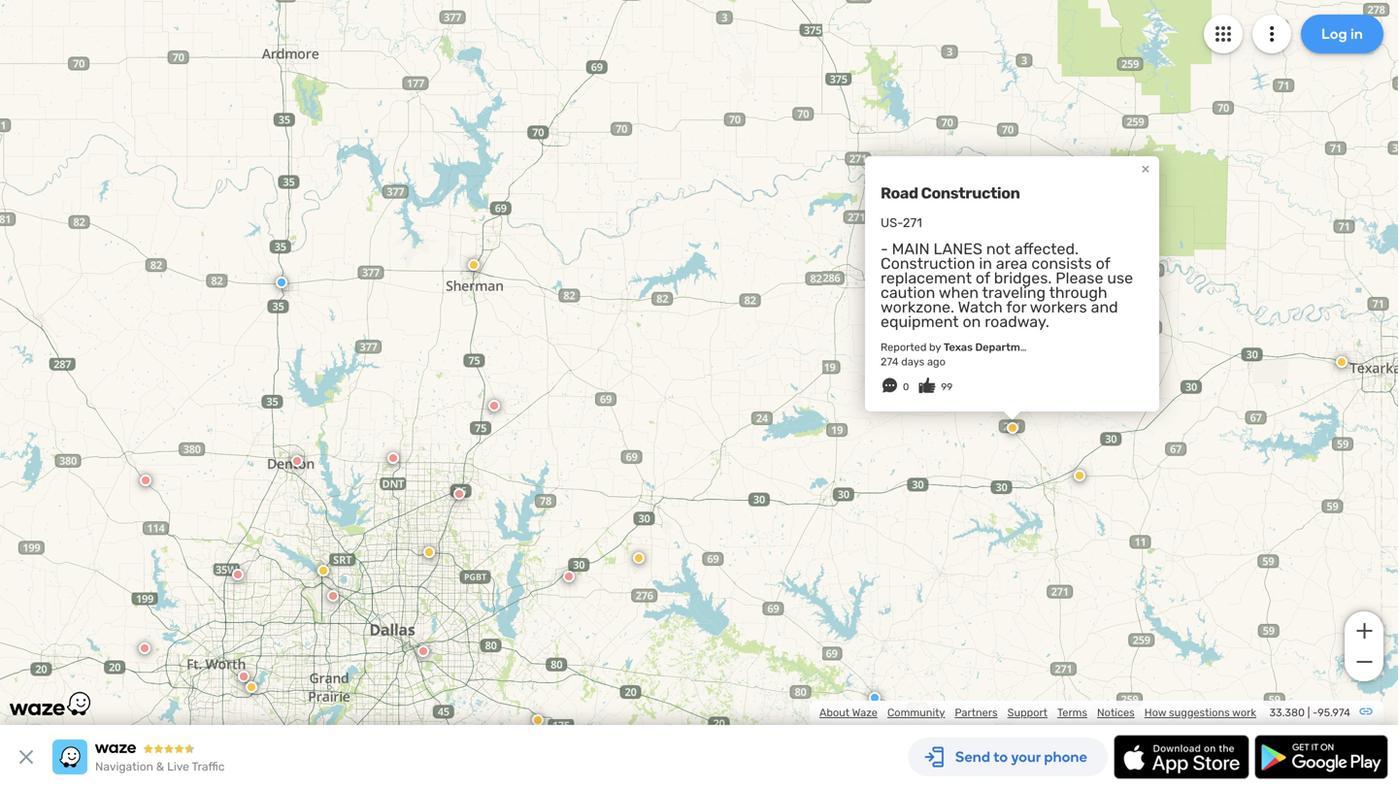Task type: vqa. For each thing, say whether or not it's contained in the screenshot.
road construction
yes



Task type: describe. For each thing, give the bounding box(es) containing it.
use
[[1107, 269, 1133, 287]]

1 horizontal spatial of
[[1040, 341, 1051, 354]]

days
[[901, 355, 925, 369]]

navigation & live traffic
[[95, 760, 225, 774]]

zoom in image
[[1352, 620, 1377, 643]]

0
[[903, 381, 909, 393]]

traffic
[[192, 760, 225, 774]]

us-271 - main lanes not affected. construction in area consists of replacement of bridges.  please use caution when traveling through workzone.  watch for workers and equipment on roadway. reported by texas department of transportation 274 days ago
[[881, 215, 1133, 369]]

lanes
[[934, 240, 983, 258]]

transportation
[[1053, 341, 1130, 354]]

area
[[996, 254, 1028, 273]]

equipment
[[881, 313, 959, 331]]

when
[[939, 284, 979, 302]]

- for 95.974
[[1313, 707, 1318, 720]]

roadway.
[[985, 313, 1050, 331]]

terms link
[[1058, 707, 1088, 720]]

about waze link
[[820, 707, 878, 720]]

|
[[1308, 707, 1310, 720]]

community link
[[888, 707, 945, 720]]

99
[[941, 381, 953, 393]]

about
[[820, 707, 850, 720]]

replacement
[[881, 269, 972, 287]]

road construction
[[881, 184, 1020, 202]]

33.380 | -95.974
[[1270, 707, 1351, 720]]

workers
[[1030, 298, 1087, 317]]

notices
[[1097, 707, 1135, 720]]

bridges.
[[994, 269, 1052, 287]]

terms
[[1058, 707, 1088, 720]]

community
[[888, 707, 945, 720]]

0 horizontal spatial of
[[976, 269, 990, 287]]

x image
[[15, 746, 38, 769]]

0 vertical spatial construction
[[921, 184, 1020, 202]]

partners link
[[955, 707, 998, 720]]

×
[[1142, 159, 1150, 178]]

link image
[[1359, 704, 1374, 720]]

texas
[[944, 341, 973, 354]]

traveling
[[982, 284, 1046, 302]]

navigation
[[95, 760, 153, 774]]

suggestions
[[1169, 707, 1230, 720]]

on
[[963, 313, 981, 331]]



Task type: locate. For each thing, give the bounding box(es) containing it.
271
[[903, 215, 922, 230]]

of up the watch
[[976, 269, 990, 287]]

support
[[1008, 707, 1048, 720]]

affected.
[[1015, 240, 1079, 258]]

construction up lanes
[[921, 184, 1020, 202]]

us-
[[881, 215, 903, 230]]

by
[[929, 341, 941, 354]]

- inside us-271 - main lanes not affected. construction in area consists of replacement of bridges.  please use caution when traveling through workzone.  watch for workers and equipment on roadway. reported by texas department of transportation 274 days ago
[[881, 240, 888, 258]]

274
[[881, 355, 899, 369]]

of
[[1096, 254, 1110, 273], [976, 269, 990, 287], [1040, 341, 1051, 354]]

ago
[[927, 355, 946, 369]]

road closed image
[[488, 400, 500, 412], [291, 455, 303, 467], [140, 475, 151, 487], [454, 488, 465, 500], [232, 569, 244, 581], [563, 571, 575, 583], [327, 590, 339, 602]]

33.380
[[1270, 707, 1305, 720]]

construction up the caution
[[881, 254, 976, 273]]

road closed image
[[387, 453, 399, 464], [139, 643, 151, 655], [418, 646, 429, 657], [238, 671, 250, 683]]

not
[[987, 240, 1011, 258]]

1 vertical spatial police image
[[869, 692, 881, 704]]

- left main
[[881, 240, 888, 258]]

road
[[881, 184, 918, 202]]

support link
[[1008, 707, 1048, 720]]

0 horizontal spatial police image
[[276, 277, 287, 288]]

1 vertical spatial -
[[1313, 707, 1318, 720]]

-
[[881, 240, 888, 258], [1313, 707, 1318, 720]]

notices link
[[1097, 707, 1135, 720]]

× link
[[1137, 159, 1155, 178]]

and
[[1091, 298, 1118, 317]]

hazard image
[[1336, 356, 1348, 368], [633, 553, 645, 564], [318, 565, 329, 577], [532, 715, 544, 726]]

- right |
[[1313, 707, 1318, 720]]

main
[[892, 240, 930, 258]]

live
[[167, 760, 189, 774]]

caution
[[881, 284, 936, 302]]

1 vertical spatial construction
[[881, 254, 976, 273]]

partners
[[955, 707, 998, 720]]

police image
[[276, 277, 287, 288], [869, 692, 881, 704]]

&
[[156, 760, 164, 774]]

for
[[1006, 298, 1027, 317]]

please
[[1056, 269, 1104, 287]]

in
[[979, 254, 992, 273]]

0 vertical spatial police image
[[276, 277, 287, 288]]

2 horizontal spatial of
[[1096, 254, 1110, 273]]

95.974
[[1318, 707, 1351, 720]]

0 vertical spatial -
[[881, 240, 888, 258]]

construction inside us-271 - main lanes not affected. construction in area consists of replacement of bridges.  please use caution when traveling through workzone.  watch for workers and equipment on roadway. reported by texas department of transportation 274 days ago
[[881, 254, 976, 273]]

how
[[1145, 707, 1167, 720]]

workzone.
[[881, 298, 955, 317]]

about waze community partners support terms notices how suggestions work
[[820, 707, 1257, 720]]

construction
[[921, 184, 1020, 202], [881, 254, 976, 273]]

0 horizontal spatial -
[[881, 240, 888, 258]]

- for main
[[881, 240, 888, 258]]

watch
[[958, 298, 1003, 317]]

through
[[1049, 284, 1108, 302]]

how suggestions work link
[[1145, 707, 1257, 720]]

consists
[[1032, 254, 1092, 273]]

hazard image
[[468, 259, 480, 271], [1074, 470, 1086, 482], [423, 547, 435, 558], [246, 682, 257, 693]]

department
[[975, 341, 1038, 354]]

work
[[1233, 707, 1257, 720]]

1 horizontal spatial police image
[[869, 692, 881, 704]]

of down the roadway.
[[1040, 341, 1051, 354]]

waze
[[852, 707, 878, 720]]

1 horizontal spatial -
[[1313, 707, 1318, 720]]

zoom out image
[[1352, 651, 1377, 674]]

of up through
[[1096, 254, 1110, 273]]

reported
[[881, 341, 927, 354]]



